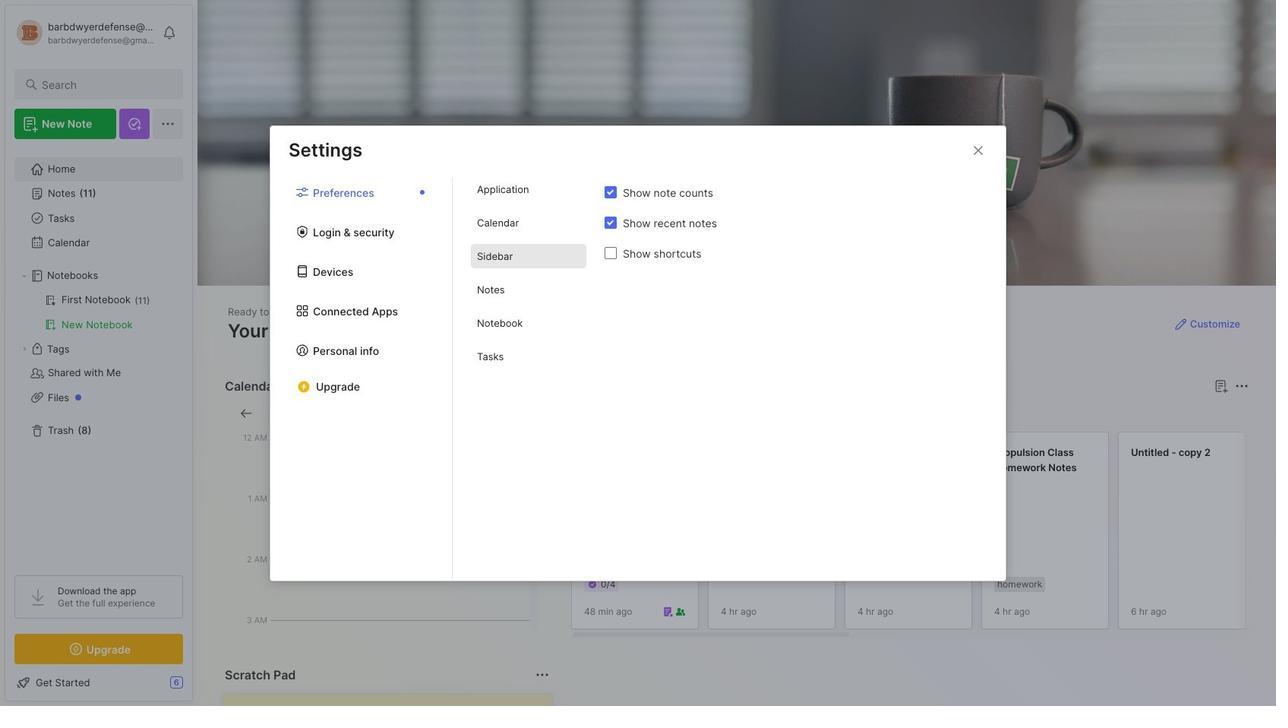 Task type: vqa. For each thing, say whether or not it's contained in the screenshot.
expand tags image
yes



Task type: describe. For each thing, give the bounding box(es) containing it.
none search field inside the main element
[[42, 75, 169, 93]]

Start writing… text field
[[235, 694, 552, 706]]

tree inside the main element
[[5, 148, 192, 562]]

1 tab list from the left
[[271, 177, 453, 580]]

group inside the main element
[[14, 288, 182, 337]]



Task type: locate. For each thing, give the bounding box(es) containing it.
tab
[[471, 177, 587, 201], [471, 211, 587, 235], [471, 244, 587, 268], [471, 277, 587, 302], [471, 311, 587, 335], [471, 344, 587, 369], [575, 404, 619, 423]]

expand tags image
[[20, 344, 29, 353]]

tree
[[5, 148, 192, 562]]

2 tab list from the left
[[453, 177, 605, 580]]

Search text field
[[42, 78, 169, 92]]

None search field
[[42, 75, 169, 93]]

tab list
[[271, 177, 453, 580], [453, 177, 605, 580]]

group
[[14, 288, 182, 337]]

row group
[[572, 432, 1277, 638]]

None checkbox
[[605, 186, 617, 198]]

main element
[[0, 0, 198, 706]]

close image
[[970, 141, 988, 159]]

expand notebooks image
[[20, 271, 29, 280]]

None checkbox
[[605, 217, 617, 229], [605, 247, 617, 259], [605, 217, 617, 229], [605, 247, 617, 259]]



